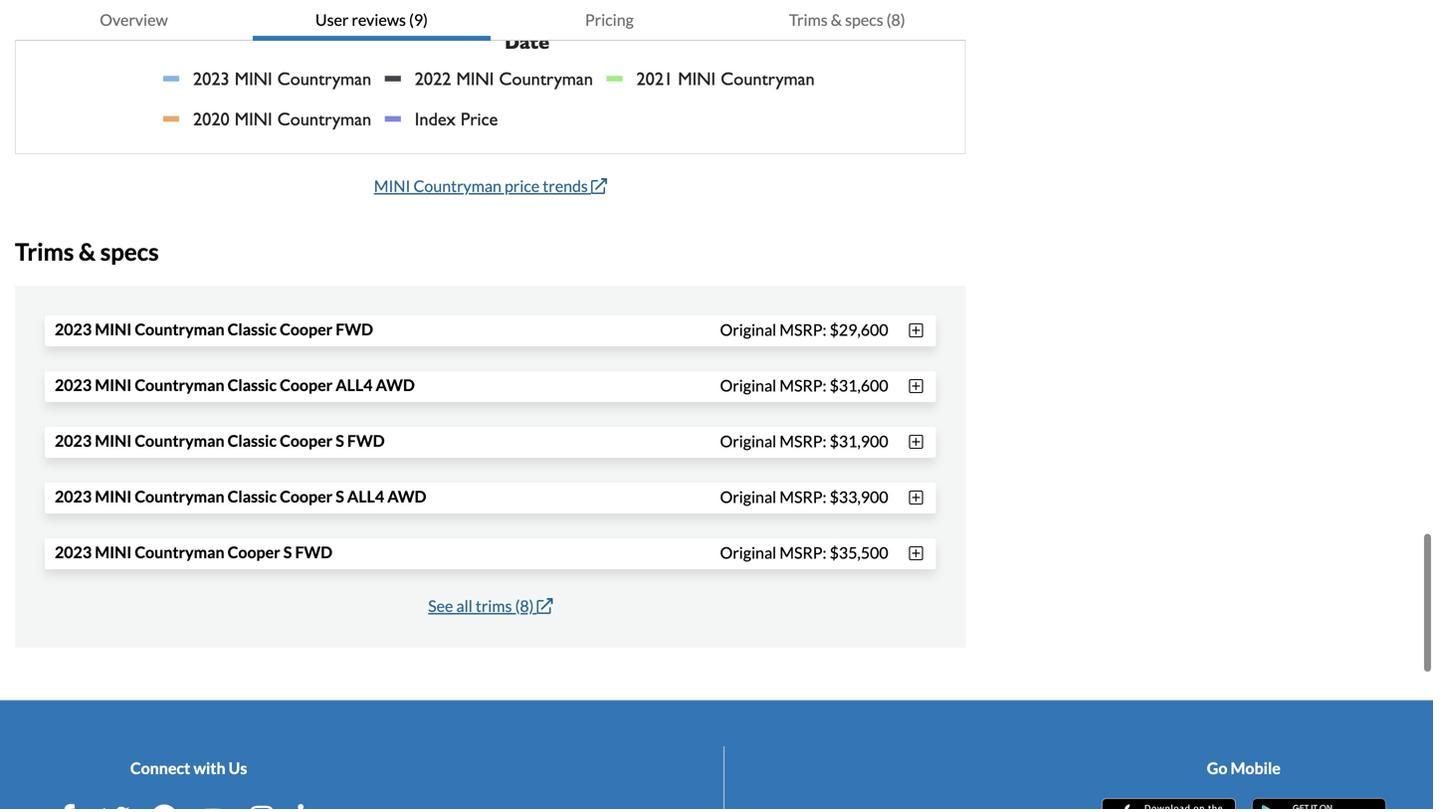 Task type: vqa. For each thing, say whether or not it's contained in the screenshot.
Classic corresponding to AWD
yes



Task type: locate. For each thing, give the bounding box(es) containing it.
msrp: down original msrp: $31,600
[[780, 431, 827, 451]]

original for original msrp: $31,900
[[720, 431, 777, 451]]

go
[[1207, 759, 1228, 778]]

mini for 2023 mini countryman classic cooper all4 awd
[[95, 375, 132, 395]]

plus square image for $31,900
[[907, 434, 926, 450]]

5 msrp: from the top
[[780, 543, 827, 562]]

msrp: for $31,900
[[780, 431, 827, 451]]

2 vertical spatial plus square image
[[907, 546, 926, 561]]

original down original msrp: $31,600
[[720, 431, 777, 451]]

3 2023 from the top
[[55, 431, 92, 450]]

1 horizontal spatial (8)
[[887, 10, 905, 29]]

user reviews (9) tab
[[253, 0, 491, 41]]

1 vertical spatial &
[[79, 238, 96, 266]]

msrp: down the original msrp: $33,900
[[780, 543, 827, 562]]

mini for 2023 mini countryman classic cooper s all4 awd
[[95, 487, 132, 506]]

msrp: up original msrp: $31,600
[[780, 320, 827, 339]]

plus square image right the $33,900
[[907, 490, 926, 506]]

1 vertical spatial s
[[336, 487, 344, 506]]

plus square image
[[907, 323, 926, 338], [907, 490, 926, 506]]

price
[[505, 176, 540, 196]]

1 vertical spatial fwd
[[347, 431, 385, 450]]

classic down 2023 mini countryman classic cooper s fwd
[[228, 487, 277, 506]]

0 vertical spatial plus square image
[[907, 323, 926, 338]]

0 vertical spatial (8)
[[887, 10, 905, 29]]

1 msrp: from the top
[[780, 320, 827, 339]]

s for all4
[[336, 487, 344, 506]]

2 vertical spatial fwd
[[295, 543, 333, 562]]

0 horizontal spatial &
[[79, 238, 96, 266]]

with
[[193, 759, 226, 778]]

all4
[[336, 375, 373, 395], [347, 487, 384, 506]]

msrp:
[[780, 320, 827, 339], [780, 376, 827, 395], [780, 431, 827, 451], [780, 487, 827, 506], [780, 543, 827, 562]]

trims for trims & specs (8)
[[789, 10, 828, 29]]

trims inside tab
[[789, 10, 828, 29]]

msrp: down original msrp: $29,600
[[780, 376, 827, 395]]

2023 for 2023 mini countryman classic cooper all4 awd
[[55, 375, 92, 395]]

3 original from the top
[[720, 431, 777, 451]]

&
[[831, 10, 842, 29], [79, 238, 96, 266]]

2 original from the top
[[720, 376, 777, 395]]

1 vertical spatial all4
[[347, 487, 384, 506]]

0 horizontal spatial trims
[[15, 238, 74, 266]]

0 vertical spatial fwd
[[336, 320, 373, 339]]

countryman for 2023 mini countryman classic cooper all4 awd
[[135, 375, 225, 395]]

trims
[[789, 10, 828, 29], [15, 238, 74, 266]]

2023
[[55, 320, 92, 339], [55, 375, 92, 395], [55, 431, 92, 450], [55, 487, 92, 506], [55, 543, 92, 562]]

external link image
[[591, 178, 607, 194]]

classic up 2023 mini countryman classic cooper all4 awd
[[228, 320, 277, 339]]

linkedin image
[[296, 804, 324, 809]]

external link image
[[537, 598, 553, 614]]

countryman for 2023 mini countryman classic cooper s all4 awd
[[135, 487, 225, 506]]

1 vertical spatial plus square image
[[907, 490, 926, 506]]

2023 mini countryman classic cooper s fwd
[[55, 431, 385, 450]]

$33,900
[[830, 487, 889, 506]]

4 original from the top
[[720, 487, 777, 506]]

s
[[336, 431, 344, 450], [336, 487, 344, 506], [283, 543, 292, 562]]

0 vertical spatial trims
[[789, 10, 828, 29]]

original
[[720, 320, 777, 339], [720, 376, 777, 395], [720, 431, 777, 451], [720, 487, 777, 506], [720, 543, 777, 562]]

2023 mini countryman classic cooper all4 awd
[[55, 375, 415, 395]]

get it on google play image
[[1252, 798, 1386, 809]]

countryman down the 2023 mini countryman classic cooper fwd
[[135, 375, 225, 395]]

msrp: for $33,900
[[780, 487, 827, 506]]

0 vertical spatial s
[[336, 431, 344, 450]]

1 horizontal spatial specs
[[845, 10, 884, 29]]

countryman
[[414, 176, 502, 196], [135, 320, 225, 339], [135, 375, 225, 395], [135, 431, 225, 450], [135, 487, 225, 506], [135, 543, 225, 562]]

2 plus square image from the top
[[907, 434, 926, 450]]

0 vertical spatial all4
[[336, 375, 373, 395]]

see all trims (8)
[[428, 596, 534, 616]]

0 horizontal spatial (8)
[[515, 596, 534, 616]]

0 horizontal spatial specs
[[100, 238, 159, 266]]

tab list containing overview
[[15, 0, 966, 41]]

4 msrp: from the top
[[780, 487, 827, 506]]

trims & specs
[[15, 238, 159, 266]]

cooper for fwd
[[280, 431, 333, 450]]

tab list
[[15, 0, 966, 41]]

(9)
[[409, 10, 428, 29]]

see
[[428, 596, 453, 616]]

2023 mini countryman cooper s fwd
[[55, 543, 333, 562]]

1 2023 from the top
[[55, 320, 92, 339]]

classic for awd
[[228, 375, 277, 395]]

classic up 2023 mini countryman classic cooper s all4 awd
[[228, 431, 277, 450]]

awd
[[376, 375, 415, 395], [387, 487, 427, 506]]

1 vertical spatial specs
[[100, 238, 159, 266]]

mobile
[[1231, 759, 1281, 778]]

1 horizontal spatial trims
[[789, 10, 828, 29]]

2023 mini countryman classic cooper s all4 awd
[[55, 487, 427, 506]]

(8)
[[887, 10, 905, 29], [515, 596, 534, 616]]

plus square image right '$29,600'
[[907, 323, 926, 338]]

mini countryman price trends
[[374, 176, 588, 196]]

3 msrp: from the top
[[780, 431, 827, 451]]

2 2023 from the top
[[55, 375, 92, 395]]

1 vertical spatial (8)
[[515, 596, 534, 616]]

1 horizontal spatial &
[[831, 10, 842, 29]]

4 2023 from the top
[[55, 487, 92, 506]]

3 classic from the top
[[228, 431, 277, 450]]

countryman down 2023 mini countryman classic cooper s all4 awd
[[135, 543, 225, 562]]

plus square image
[[907, 378, 926, 394], [907, 434, 926, 450], [907, 546, 926, 561]]

plus square image right $31,900
[[907, 434, 926, 450]]

original for original msrp: $31,600
[[720, 376, 777, 395]]

1 vertical spatial trims
[[15, 238, 74, 266]]

countryman down 2023 mini countryman classic cooper all4 awd
[[135, 431, 225, 450]]

0 vertical spatial plus square image
[[907, 378, 926, 394]]

countryman up 2023 mini countryman classic cooper all4 awd
[[135, 320, 225, 339]]

original down the original msrp: $33,900
[[720, 543, 777, 562]]

connect with us
[[130, 759, 247, 778]]

1 original from the top
[[720, 320, 777, 339]]

countryman for 2023 mini countryman classic cooper s fwd
[[135, 431, 225, 450]]

& inside trims & specs (8) tab
[[831, 10, 842, 29]]

4 classic from the top
[[228, 487, 277, 506]]

plus square image right $35,500 on the right of the page
[[907, 546, 926, 561]]

cooper
[[280, 320, 333, 339], [280, 375, 333, 395], [280, 431, 333, 450], [280, 487, 333, 506], [228, 543, 280, 562]]

fwd
[[336, 320, 373, 339], [347, 431, 385, 450], [295, 543, 333, 562]]

msrp: up original msrp: $35,500
[[780, 487, 827, 506]]

specs inside tab
[[845, 10, 884, 29]]

user reviews (9)
[[315, 10, 428, 29]]

mini
[[374, 176, 411, 196], [95, 320, 132, 339], [95, 375, 132, 395], [95, 431, 132, 450], [95, 487, 132, 506], [95, 543, 132, 562]]

3 plus square image from the top
[[907, 546, 926, 561]]

5 original from the top
[[720, 543, 777, 562]]

5 2023 from the top
[[55, 543, 92, 562]]

specs
[[845, 10, 884, 29], [100, 238, 159, 266]]

plus square image right $31,600
[[907, 378, 926, 394]]

(8) inside tab
[[887, 10, 905, 29]]

0 vertical spatial specs
[[845, 10, 884, 29]]

msrp: for $31,600
[[780, 376, 827, 395]]

2 plus square image from the top
[[907, 490, 926, 506]]

classic up 2023 mini countryman classic cooper s fwd
[[228, 375, 277, 395]]

mini countryman price trends link
[[374, 176, 607, 196]]

1 classic from the top
[[228, 320, 277, 339]]

1 plus square image from the top
[[907, 323, 926, 338]]

2 classic from the top
[[228, 375, 277, 395]]

countryman up 2023 mini countryman cooper s fwd
[[135, 487, 225, 506]]

reviews
[[352, 10, 406, 29]]

0 vertical spatial &
[[831, 10, 842, 29]]

original up original msrp: $35,500
[[720, 487, 777, 506]]

original up original msrp: $31,900
[[720, 376, 777, 395]]

connect
[[130, 759, 190, 778]]

original msrp: $33,900
[[720, 487, 889, 506]]

classic for fwd
[[228, 431, 277, 450]]

classic
[[228, 320, 277, 339], [228, 375, 277, 395], [228, 431, 277, 450], [228, 487, 277, 506]]

mini for 2023 mini countryman classic cooper s fwd
[[95, 431, 132, 450]]

2 msrp: from the top
[[780, 376, 827, 395]]

1 vertical spatial plus square image
[[907, 434, 926, 450]]

1 plus square image from the top
[[907, 378, 926, 394]]

original up original msrp: $31,600
[[720, 320, 777, 339]]



Task type: describe. For each thing, give the bounding box(es) containing it.
trims & specs (8) tab
[[728, 0, 966, 41]]

$29,600
[[830, 320, 889, 339]]

twitter image
[[102, 804, 130, 809]]

$31,900
[[830, 431, 889, 451]]

1 vertical spatial awd
[[387, 487, 427, 506]]

go mobile
[[1207, 759, 1281, 778]]

trims for trims & specs
[[15, 238, 74, 266]]

mini for 2023 mini countryman cooper s fwd
[[95, 543, 132, 562]]

classic for all4
[[228, 487, 277, 506]]

original msrp: $35,500
[[720, 543, 889, 562]]

countryman left price in the left of the page
[[414, 176, 502, 196]]

overview tab
[[15, 0, 253, 41]]

2023 for 2023 mini countryman classic cooper s fwd
[[55, 431, 92, 450]]

original for original msrp: $35,500
[[720, 543, 777, 562]]

instagram image
[[248, 804, 276, 809]]

(8) for trims & specs (8)
[[887, 10, 905, 29]]

user
[[315, 10, 349, 29]]

& for trims & specs (8)
[[831, 10, 842, 29]]

cooper for awd
[[280, 375, 333, 395]]

msrp: for $29,600
[[780, 320, 827, 339]]

countryman for 2023 mini countryman classic cooper fwd
[[135, 320, 225, 339]]

$31,600
[[830, 376, 889, 395]]

youtube image
[[199, 804, 227, 809]]

fwd for 2023 mini countryman classic cooper fwd
[[336, 320, 373, 339]]

2023 mini countryman classic cooper fwd
[[55, 320, 373, 339]]

overview
[[100, 10, 168, 29]]

plus square image for $31,600
[[907, 378, 926, 394]]

countryman for 2023 mini countryman cooper s fwd
[[135, 543, 225, 562]]

$35,500
[[830, 543, 889, 562]]

mini for 2023 mini countryman classic cooper fwd
[[95, 320, 132, 339]]

see all trims (8) link
[[428, 596, 553, 616]]

original msrp: $31,600
[[720, 376, 889, 395]]

plus square image for $33,900
[[907, 490, 926, 506]]

fwd for 2023 mini countryman cooper s fwd
[[295, 543, 333, 562]]

us
[[229, 759, 247, 778]]

& for trims & specs
[[79, 238, 96, 266]]

original for original msrp: $29,600
[[720, 320, 777, 339]]

plus square image for $29,600
[[907, 323, 926, 338]]

(8) for see all trims (8)
[[515, 596, 534, 616]]

0 vertical spatial awd
[[376, 375, 415, 395]]

original msrp: $31,900
[[720, 431, 889, 451]]

specs for trims & specs
[[100, 238, 159, 266]]

download on the app store image
[[1102, 798, 1236, 809]]

2 vertical spatial s
[[283, 543, 292, 562]]

2023 for 2023 mini countryman cooper s fwd
[[55, 543, 92, 562]]

cooper for all4
[[280, 487, 333, 506]]

2023 for 2023 mini countryman classic cooper fwd
[[55, 320, 92, 339]]

pricing tab
[[491, 0, 728, 41]]

all
[[456, 596, 473, 616]]

s for fwd
[[336, 431, 344, 450]]

original for original msrp: $33,900
[[720, 487, 777, 506]]

original msrp: $29,600
[[720, 320, 889, 339]]

msrp: for $35,500
[[780, 543, 827, 562]]

trims
[[476, 596, 512, 616]]

plus square image for $35,500
[[907, 546, 926, 561]]

2023 for 2023 mini countryman classic cooper s all4 awd
[[55, 487, 92, 506]]

pricing
[[585, 10, 634, 29]]

trims & specs (8)
[[789, 10, 905, 29]]

trends
[[543, 176, 588, 196]]

specs for trims & specs (8)
[[845, 10, 884, 29]]

pinterest image
[[151, 804, 178, 809]]

facebook image
[[53, 804, 81, 809]]



